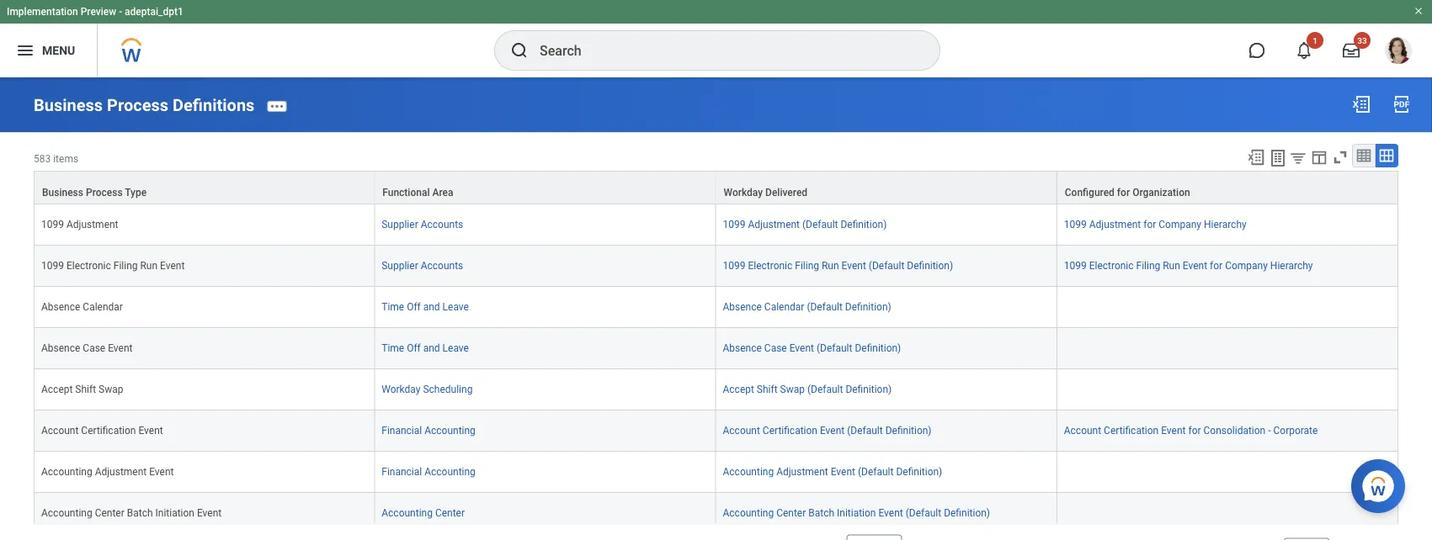 Task type: vqa. For each thing, say whether or not it's contained in the screenshot.


Task type: describe. For each thing, give the bounding box(es) containing it.
swap for accept shift swap (default definition)
[[780, 384, 805, 395]]

close environment banner image
[[1414, 6, 1424, 16]]

functional area
[[383, 186, 454, 198]]

supplier accounts for 1099 adjustment (default definition)
[[382, 218, 463, 230]]

functional area button
[[375, 171, 716, 203]]

absence calendar (default definition)
[[723, 301, 892, 313]]

1099 adjustment (default definition)
[[723, 218, 887, 230]]

workday for workday delivered
[[724, 186, 763, 198]]

swap for accept shift swap
[[99, 384, 123, 395]]

(default inside "link"
[[848, 425, 883, 437]]

supplier accounts link for 1099 electronic filing run event (default definition)
[[382, 256, 463, 271]]

view printable version (pdf) image
[[1392, 94, 1413, 115]]

row containing accept shift swap
[[34, 369, 1399, 411]]

for left consolidation
[[1189, 425, 1202, 437]]

1099 electronic filing run event
[[41, 260, 185, 271]]

supplier for 1099 adjustment (default definition)
[[382, 218, 418, 230]]

center for accounting center batch initiation event (default definition)
[[777, 508, 806, 519]]

cell for absence calendar (default definition)
[[1058, 287, 1399, 328]]

shift for accept shift swap
[[75, 384, 96, 395]]

and for absence case event (default definition)
[[423, 342, 440, 354]]

absence case event element
[[41, 339, 133, 354]]

absence calendar
[[41, 301, 123, 313]]

time off and leave for absence case event (default definition)
[[382, 342, 469, 354]]

business process type button
[[35, 171, 374, 203]]

menu banner
[[0, 0, 1433, 77]]

account certification event for consolidation - corporate
[[1064, 425, 1319, 437]]

certification for account certification event (default definition)
[[763, 425, 818, 437]]

event inside 'element'
[[138, 425, 163, 437]]

financial accounting for row containing accounting adjustment event
[[382, 466, 476, 478]]

select to filter grid data image
[[1290, 149, 1308, 167]]

cell for absence case event (default definition)
[[1058, 328, 1399, 369]]

accounting adjustment event (default definition)
[[723, 466, 943, 478]]

account certification event (default definition) link
[[723, 422, 932, 437]]

accept shift swap (default definition)
[[723, 384, 892, 395]]

row containing account certification event
[[34, 411, 1399, 452]]

1099 electronic filing run event (default definition) link
[[723, 256, 954, 271]]

absence for absence calendar
[[41, 301, 80, 313]]

implementation preview -   adeptai_dpt1
[[7, 6, 183, 18]]

accounting for accounting adjustment event (default definition)
[[723, 466, 774, 478]]

corporate
[[1274, 425, 1319, 437]]

accept for accept shift swap (default definition)
[[723, 384, 755, 395]]

items
[[53, 153, 78, 165]]

filing for 1099 electronic filing run event (default definition)
[[795, 260, 820, 271]]

accounting center batch initiation event (default definition)
[[723, 508, 991, 519]]

1099 electronic filing run event element
[[41, 256, 185, 271]]

adjustment for 1099 adjustment for company hierarchy
[[1090, 218, 1142, 230]]

1099 electronic filing run event for company hierarchy link
[[1064, 256, 1314, 271]]

for inside 'popup button'
[[1118, 186, 1130, 198]]

certification for account certification event for consolidation - corporate
[[1104, 425, 1159, 437]]

area
[[432, 186, 454, 198]]

delivered
[[766, 186, 808, 198]]

toolbar inside business process definitions main content
[[1240, 144, 1399, 170]]

leave for absence case event (default definition)
[[443, 342, 469, 354]]

1099 for 1099 adjustment
[[41, 218, 64, 230]]

process for definitions
[[107, 95, 169, 115]]

1
[[1313, 35, 1318, 45]]

electronic for 1099 electronic filing run event for company hierarchy
[[1090, 260, 1134, 271]]

absence calendar (default definition) link
[[723, 298, 892, 313]]

account for account certification event
[[41, 425, 79, 437]]

accounting center
[[382, 508, 465, 519]]

financial accounting link for row containing accounting adjustment event
[[382, 463, 476, 478]]

adjustment for 1099 adjustment
[[66, 218, 118, 230]]

1099 for 1099 electronic filing run event for company hierarchy
[[1064, 260, 1087, 271]]

consolidation
[[1204, 425, 1266, 437]]

definition) inside "link"
[[886, 425, 932, 437]]

and for absence calendar (default definition)
[[423, 301, 440, 313]]

shift for accept shift swap (default definition)
[[757, 384, 778, 395]]

table image
[[1356, 148, 1373, 164]]

absence for absence calendar (default definition)
[[723, 301, 762, 313]]

accounting for accounting adjustment event
[[41, 466, 92, 478]]

accounting adjustment event
[[41, 466, 174, 478]]

search image
[[510, 40, 530, 61]]

absence case event
[[41, 342, 133, 354]]

row containing absence case event
[[34, 328, 1399, 369]]

calendar for absence calendar (default definition)
[[765, 301, 805, 313]]

hierarchy inside 1099 electronic filing run event for company hierarchy link
[[1271, 260, 1314, 271]]

workday scheduling link
[[382, 380, 473, 395]]

menu button
[[0, 24, 97, 77]]

filing for 1099 electronic filing run event
[[114, 260, 138, 271]]

accounting for accounting center
[[382, 508, 433, 519]]

time off and leave link for absence calendar (default definition)
[[382, 298, 469, 313]]

accounting center batch initiation event
[[41, 508, 222, 519]]

leave for absence calendar (default definition)
[[443, 301, 469, 313]]

business process type
[[42, 186, 147, 198]]

initiation for accounting center batch initiation event
[[155, 508, 195, 519]]

supplier for 1099 electronic filing run event (default definition)
[[382, 260, 418, 271]]

accounting adjustment event element
[[41, 463, 174, 478]]

center for accounting center
[[435, 508, 465, 519]]

scheduling
[[423, 384, 473, 395]]

1099 adjustment for company hierarchy
[[1064, 218, 1247, 230]]

1099 for 1099 adjustment for company hierarchy
[[1064, 218, 1087, 230]]

accept shift swap
[[41, 384, 123, 395]]

time off and leave link for absence case event (default definition)
[[382, 339, 469, 354]]

calendar for absence calendar
[[83, 301, 123, 313]]

account certification event element
[[41, 422, 163, 437]]

accounting center batch initiation event (default definition) link
[[723, 504, 991, 519]]

accounts for 1099 electronic filing run event (default definition)
[[421, 260, 463, 271]]

financial accounting for row containing account certification event
[[382, 425, 476, 437]]

row containing 1099 adjustment
[[34, 204, 1399, 245]]

for down 1099 adjustment for company hierarchy
[[1210, 260, 1223, 271]]

1 button
[[1286, 32, 1324, 69]]

absence calendar element
[[41, 298, 123, 313]]

business for business process type
[[42, 186, 83, 198]]

1099 adjustment
[[41, 218, 118, 230]]

implementation
[[7, 6, 78, 18]]

click to view/edit grid preferences image
[[1311, 148, 1329, 167]]



Task type: locate. For each thing, give the bounding box(es) containing it.
1 calendar from the left
[[83, 301, 123, 313]]

adjustment up the accounting center batch initiation event element at the left
[[95, 466, 147, 478]]

time off and leave link
[[382, 298, 469, 313], [382, 339, 469, 354]]

run down type
[[140, 260, 158, 271]]

absence case event (default definition) link
[[723, 339, 901, 354]]

row containing business process type
[[34, 170, 1399, 204]]

3 center from the left
[[777, 508, 806, 519]]

1 vertical spatial -
[[1269, 425, 1271, 437]]

electronic down 1099 adjustment for company hierarchy
[[1090, 260, 1134, 271]]

1 vertical spatial financial
[[382, 466, 422, 478]]

1099 for 1099 electronic filing run event
[[41, 260, 64, 271]]

run for 1099 electronic filing run event
[[140, 260, 158, 271]]

0 horizontal spatial certification
[[81, 425, 136, 437]]

configured
[[1065, 186, 1115, 198]]

2 horizontal spatial run
[[1163, 260, 1181, 271]]

financial accounting link for row containing account certification event
[[382, 422, 476, 437]]

1099 for 1099 adjustment (default definition)
[[723, 218, 746, 230]]

0 horizontal spatial batch
[[127, 508, 153, 519]]

0 vertical spatial accounts
[[421, 218, 463, 230]]

run inside 1099 electronic filing run event (default definition) link
[[822, 260, 839, 271]]

run inside 1099 electronic filing run event for company hierarchy link
[[1163, 260, 1181, 271]]

account certification event
[[41, 425, 163, 437]]

2 supplier from the top
[[382, 260, 418, 271]]

batch for accounting center batch initiation event (default definition)
[[809, 508, 835, 519]]

1 horizontal spatial swap
[[780, 384, 805, 395]]

0 vertical spatial supplier
[[382, 218, 418, 230]]

1 supplier accounts from the top
[[382, 218, 463, 230]]

(default
[[803, 218, 838, 230], [869, 260, 905, 271], [807, 301, 843, 313], [817, 342, 853, 354], [808, 384, 843, 395], [848, 425, 883, 437], [858, 466, 894, 478], [906, 508, 942, 519]]

run
[[140, 260, 158, 271], [822, 260, 839, 271], [1163, 260, 1181, 271]]

1 vertical spatial business
[[42, 186, 83, 198]]

0 horizontal spatial swap
[[99, 384, 123, 395]]

shift down absence case event (default definition)
[[757, 384, 778, 395]]

electronic for 1099 electronic filing run event (default definition)
[[748, 260, 793, 271]]

menu
[[42, 43, 75, 57]]

1 vertical spatial off
[[407, 342, 421, 354]]

notifications large image
[[1296, 42, 1313, 59]]

row containing accounting adjustment event
[[34, 452, 1399, 493]]

2 financial accounting from the top
[[382, 466, 476, 478]]

financial accounting down workday scheduling
[[382, 425, 476, 437]]

hierarchy
[[1204, 218, 1247, 230], [1271, 260, 1314, 271]]

electronic for 1099 electronic filing run event
[[66, 260, 111, 271]]

2 initiation from the left
[[837, 508, 876, 519]]

justify image
[[15, 40, 35, 61]]

2 filing from the left
[[795, 260, 820, 271]]

1 horizontal spatial account
[[723, 425, 760, 437]]

3 certification from the left
[[1104, 425, 1159, 437]]

1 accounts from the top
[[421, 218, 463, 230]]

3 cell from the top
[[1058, 369, 1399, 411]]

1 vertical spatial supplier accounts link
[[382, 256, 463, 271]]

1 center from the left
[[95, 508, 124, 519]]

0 vertical spatial financial
[[382, 425, 422, 437]]

1099 adjustment (default definition) link
[[723, 215, 887, 230]]

adjustment for accounting adjustment event (default definition)
[[777, 466, 829, 478]]

center inside 'accounting center' link
[[435, 508, 465, 519]]

workday left delivered
[[724, 186, 763, 198]]

run up absence calendar (default definition) link
[[822, 260, 839, 271]]

supplier accounts link
[[382, 215, 463, 230], [382, 256, 463, 271]]

2 horizontal spatial electronic
[[1090, 260, 1134, 271]]

2 calendar from the left
[[765, 301, 805, 313]]

2 financial from the top
[[382, 466, 422, 478]]

- right 'preview'
[[119, 6, 122, 18]]

electronic
[[66, 260, 111, 271], [748, 260, 793, 271], [1090, 260, 1134, 271]]

0 vertical spatial time off and leave link
[[382, 298, 469, 313]]

1 vertical spatial and
[[423, 342, 440, 354]]

process
[[107, 95, 169, 115], [86, 186, 123, 198]]

business up the items
[[34, 95, 103, 115]]

case for absence case event
[[83, 342, 105, 354]]

financial accounting
[[382, 425, 476, 437], [382, 466, 476, 478]]

0 vertical spatial -
[[119, 6, 122, 18]]

leave
[[443, 301, 469, 313], [443, 342, 469, 354]]

export to worksheets image
[[1268, 148, 1289, 169]]

1 batch from the left
[[127, 508, 153, 519]]

adjustment
[[66, 218, 118, 230], [748, 218, 800, 230], [1090, 218, 1142, 230], [95, 466, 147, 478], [777, 466, 829, 478]]

process for type
[[86, 186, 123, 198]]

business for business process definitions
[[34, 95, 103, 115]]

0 horizontal spatial electronic
[[66, 260, 111, 271]]

workday scheduling
[[382, 384, 473, 395]]

accounting
[[425, 425, 476, 437], [41, 466, 92, 478], [425, 466, 476, 478], [723, 466, 774, 478], [41, 508, 92, 519], [382, 508, 433, 519], [723, 508, 774, 519]]

company down configured for organization 'popup button'
[[1226, 260, 1268, 271]]

absence for absence case event (default definition)
[[723, 342, 762, 354]]

1099
[[41, 218, 64, 230], [723, 218, 746, 230], [1064, 218, 1087, 230], [41, 260, 64, 271], [723, 260, 746, 271], [1064, 260, 1087, 271]]

1 vertical spatial process
[[86, 186, 123, 198]]

2 electronic from the left
[[748, 260, 793, 271]]

3 electronic from the left
[[1090, 260, 1134, 271]]

0 vertical spatial supplier accounts
[[382, 218, 463, 230]]

0 horizontal spatial workday
[[382, 384, 421, 395]]

accounting for accounting center batch initiation event (default definition)
[[723, 508, 774, 519]]

1 vertical spatial supplier accounts
[[382, 260, 463, 271]]

adeptai_dpt1
[[125, 6, 183, 18]]

2 account from the left
[[723, 425, 760, 437]]

run inside the 1099 electronic filing run event element
[[140, 260, 158, 271]]

account certification event (default definition)
[[723, 425, 932, 437]]

0 vertical spatial hierarchy
[[1204, 218, 1247, 230]]

3 row from the top
[[34, 245, 1399, 287]]

shift inside accept shift swap element
[[75, 384, 96, 395]]

financial accounting link up 'accounting center' link
[[382, 463, 476, 478]]

2 run from the left
[[822, 260, 839, 271]]

center inside the accounting center batch initiation event element
[[95, 508, 124, 519]]

adjustment for 1099 adjustment (default definition)
[[748, 218, 800, 230]]

workday inside workday scheduling link
[[382, 384, 421, 395]]

0 horizontal spatial accept
[[41, 384, 73, 395]]

and
[[423, 301, 440, 313], [423, 342, 440, 354]]

initiation down accounting adjustment event
[[155, 508, 195, 519]]

1 horizontal spatial run
[[822, 260, 839, 271]]

0 vertical spatial supplier accounts link
[[382, 215, 463, 230]]

definitions
[[173, 95, 255, 115]]

1 time from the top
[[382, 301, 404, 313]]

functional
[[383, 186, 430, 198]]

definition)
[[841, 218, 887, 230], [907, 260, 954, 271], [846, 301, 892, 313], [855, 342, 901, 354], [846, 384, 892, 395], [886, 425, 932, 437], [897, 466, 943, 478], [944, 508, 991, 519]]

company down the "organization"
[[1159, 218, 1202, 230]]

2 and from the top
[[423, 342, 440, 354]]

1099 for 1099 electronic filing run event (default definition)
[[723, 260, 746, 271]]

workday left 'scheduling'
[[382, 384, 421, 395]]

export to excel image left 'view printable version (pdf)' icon
[[1352, 94, 1372, 115]]

0 horizontal spatial filing
[[114, 260, 138, 271]]

event inside "link"
[[820, 425, 845, 437]]

adjustment down account certification event (default definition)
[[777, 466, 829, 478]]

583 items
[[34, 153, 78, 165]]

1 vertical spatial supplier
[[382, 260, 418, 271]]

2 off from the top
[[407, 342, 421, 354]]

1 vertical spatial time
[[382, 342, 404, 354]]

filing up absence calendar (default definition) link
[[795, 260, 820, 271]]

9 row from the top
[[34, 493, 1399, 535]]

business process definitions
[[34, 95, 255, 115]]

swap
[[99, 384, 123, 395], [780, 384, 805, 395]]

accounting center link
[[382, 504, 465, 519]]

accounts for 1099 adjustment (default definition)
[[421, 218, 463, 230]]

export to excel image left "export to worksheets" image
[[1247, 148, 1266, 167]]

for
[[1118, 186, 1130, 198], [1144, 218, 1157, 230], [1210, 260, 1223, 271], [1189, 425, 1202, 437]]

center for accounting center batch initiation event
[[95, 508, 124, 519]]

filing for 1099 electronic filing run event for company hierarchy
[[1137, 260, 1161, 271]]

accounting for accounting center batch initiation event
[[41, 508, 92, 519]]

1 run from the left
[[140, 260, 158, 271]]

case up accept shift swap element
[[83, 342, 105, 354]]

type
[[125, 186, 147, 198]]

3 filing from the left
[[1137, 260, 1161, 271]]

swap up account certification event 'element'
[[99, 384, 123, 395]]

2 swap from the left
[[780, 384, 805, 395]]

Search Workday  search field
[[540, 32, 905, 69]]

5 row from the top
[[34, 328, 1399, 369]]

1 case from the left
[[83, 342, 105, 354]]

filing
[[114, 260, 138, 271], [795, 260, 820, 271], [1137, 260, 1161, 271]]

0 horizontal spatial case
[[83, 342, 105, 354]]

row
[[34, 170, 1399, 204], [34, 204, 1399, 245], [34, 245, 1399, 287], [34, 287, 1399, 328], [34, 328, 1399, 369], [34, 369, 1399, 411], [34, 411, 1399, 452], [34, 452, 1399, 493], [34, 493, 1399, 535]]

0 vertical spatial export to excel image
[[1352, 94, 1372, 115]]

process left type
[[86, 186, 123, 198]]

0 vertical spatial time
[[382, 301, 404, 313]]

filing down 1099 adjustment for company hierarchy
[[1137, 260, 1161, 271]]

2 cell from the top
[[1058, 328, 1399, 369]]

business
[[34, 95, 103, 115], [42, 186, 83, 198]]

2 horizontal spatial certification
[[1104, 425, 1159, 437]]

- left corporate
[[1269, 425, 1271, 437]]

0 vertical spatial workday
[[724, 186, 763, 198]]

initiation inside accounting center batch initiation event (default definition) link
[[837, 508, 876, 519]]

2 supplier accounts from the top
[[382, 260, 463, 271]]

initiation
[[155, 508, 195, 519], [837, 508, 876, 519]]

electronic down 1099 adjustment (default definition)
[[748, 260, 793, 271]]

business inside business process type popup button
[[42, 186, 83, 198]]

filing up absence calendar element
[[114, 260, 138, 271]]

for down the "organization"
[[1144, 218, 1157, 230]]

absence case event (default definition)
[[723, 342, 901, 354]]

1 and from the top
[[423, 301, 440, 313]]

workday for workday scheduling
[[382, 384, 421, 395]]

1 time off and leave from the top
[[382, 301, 469, 313]]

initiation for accounting center batch initiation event (default definition)
[[837, 508, 876, 519]]

time off and leave
[[382, 301, 469, 313], [382, 342, 469, 354]]

2 accept from the left
[[723, 384, 755, 395]]

batch down accounting adjustment event (default definition)
[[809, 508, 835, 519]]

accept for accept shift swap
[[41, 384, 73, 395]]

cell for accept shift swap (default definition)
[[1058, 369, 1399, 411]]

account inside the "account certification event (default definition)" "link"
[[723, 425, 760, 437]]

supplier
[[382, 218, 418, 230], [382, 260, 418, 271]]

1 financial accounting from the top
[[382, 425, 476, 437]]

adjustment inside "element"
[[66, 218, 118, 230]]

account inside account certification event 'element'
[[41, 425, 79, 437]]

initiation down accounting adjustment event (default definition)
[[837, 508, 876, 519]]

preview
[[81, 6, 116, 18]]

1 financial accounting link from the top
[[382, 422, 476, 437]]

0 horizontal spatial initiation
[[155, 508, 195, 519]]

center
[[95, 508, 124, 519], [435, 508, 465, 519], [777, 508, 806, 519]]

2 supplier accounts link from the top
[[382, 256, 463, 271]]

time for absence case event
[[382, 342, 404, 354]]

supplier accounts for 1099 electronic filing run event (default definition)
[[382, 260, 463, 271]]

off
[[407, 301, 421, 313], [407, 342, 421, 354]]

2 batch from the left
[[809, 508, 835, 519]]

33 button
[[1333, 32, 1371, 69]]

row containing accounting center batch initiation event
[[34, 493, 1399, 535]]

6 row from the top
[[34, 369, 1399, 411]]

1 vertical spatial workday
[[382, 384, 421, 395]]

1 vertical spatial export to excel image
[[1247, 148, 1266, 167]]

2 accounts from the top
[[421, 260, 463, 271]]

2 financial accounting link from the top
[[382, 463, 476, 478]]

1 row from the top
[[34, 170, 1399, 204]]

0 horizontal spatial calendar
[[83, 301, 123, 313]]

account
[[41, 425, 79, 437], [723, 425, 760, 437], [1064, 425, 1102, 437]]

0 horizontal spatial -
[[119, 6, 122, 18]]

1 horizontal spatial filing
[[795, 260, 820, 271]]

inbox large image
[[1343, 42, 1360, 59]]

0 horizontal spatial company
[[1159, 218, 1202, 230]]

33
[[1358, 35, 1368, 45]]

absence up absence case event (default definition) link
[[723, 301, 762, 313]]

1 vertical spatial time off and leave
[[382, 342, 469, 354]]

absence for absence case event
[[41, 342, 80, 354]]

fullscreen image
[[1332, 148, 1350, 167]]

cell
[[1058, 287, 1399, 328], [1058, 328, 1399, 369], [1058, 369, 1399, 411]]

1 initiation from the left
[[155, 508, 195, 519]]

1099 electronic filing run event (default definition)
[[723, 260, 954, 271]]

batch down accounting adjustment event
[[127, 508, 153, 519]]

1 horizontal spatial calendar
[[765, 301, 805, 313]]

0 horizontal spatial account
[[41, 425, 79, 437]]

0 horizontal spatial run
[[140, 260, 158, 271]]

electronic up absence calendar element
[[66, 260, 111, 271]]

case up accept shift swap (default definition) link
[[765, 342, 787, 354]]

1 swap from the left
[[99, 384, 123, 395]]

1 shift from the left
[[75, 384, 96, 395]]

2 time off and leave link from the top
[[382, 339, 469, 354]]

1 time off and leave link from the top
[[382, 298, 469, 313]]

time for absence calendar
[[382, 301, 404, 313]]

workday delivered
[[724, 186, 808, 198]]

0 horizontal spatial center
[[95, 508, 124, 519]]

workday delivered button
[[716, 171, 1057, 203]]

supplier accounts link for 1099 adjustment (default definition)
[[382, 215, 463, 230]]

business down the items
[[42, 186, 83, 198]]

0 vertical spatial company
[[1159, 218, 1202, 230]]

2 horizontal spatial account
[[1064, 425, 1102, 437]]

1 vertical spatial accounts
[[421, 260, 463, 271]]

adjustment down workday delivered
[[748, 218, 800, 230]]

0 horizontal spatial shift
[[75, 384, 96, 395]]

export to excel image for "export to worksheets" image
[[1247, 148, 1266, 167]]

1099 adjustment element
[[41, 215, 118, 230]]

absence
[[41, 301, 80, 313], [723, 301, 762, 313], [41, 342, 80, 354], [723, 342, 762, 354]]

1 horizontal spatial accept
[[723, 384, 755, 395]]

2 case from the left
[[765, 342, 787, 354]]

1 vertical spatial financial accounting link
[[382, 463, 476, 478]]

certification inside "link"
[[763, 425, 818, 437]]

2 row from the top
[[34, 204, 1399, 245]]

1 horizontal spatial -
[[1269, 425, 1271, 437]]

2 shift from the left
[[757, 384, 778, 395]]

0 vertical spatial leave
[[443, 301, 469, 313]]

center inside accounting center batch initiation event (default definition) link
[[777, 508, 806, 519]]

accounts
[[421, 218, 463, 230], [421, 260, 463, 271]]

1099 electronic filing run event for company hierarchy
[[1064, 260, 1314, 271]]

calendar
[[83, 301, 123, 313], [765, 301, 805, 313]]

1 horizontal spatial workday
[[724, 186, 763, 198]]

1 vertical spatial time off and leave link
[[382, 339, 469, 354]]

2 horizontal spatial center
[[777, 508, 806, 519]]

accept
[[41, 384, 73, 395], [723, 384, 755, 395]]

1 supplier accounts link from the top
[[382, 215, 463, 230]]

accounting adjustment event (default definition) link
[[723, 463, 943, 478]]

financial accounting link down workday scheduling
[[382, 422, 476, 437]]

2 leave from the top
[[443, 342, 469, 354]]

absence up accept shift swap (default definition) link
[[723, 342, 762, 354]]

1 horizontal spatial batch
[[809, 508, 835, 519]]

0 vertical spatial process
[[107, 95, 169, 115]]

adjustment for accounting adjustment event
[[95, 466, 147, 478]]

configured for organization button
[[1058, 171, 1398, 203]]

0 horizontal spatial hierarchy
[[1204, 218, 1247, 230]]

toolbar
[[1240, 144, 1399, 170]]

-
[[119, 6, 122, 18], [1269, 425, 1271, 437]]

1 electronic from the left
[[66, 260, 111, 271]]

absence up absence case event element
[[41, 301, 80, 313]]

swap down absence case event (default definition)
[[780, 384, 805, 395]]

time off and leave for absence calendar (default definition)
[[382, 301, 469, 313]]

- inside row
[[1269, 425, 1271, 437]]

3 run from the left
[[1163, 260, 1181, 271]]

financial down workday scheduling
[[382, 425, 422, 437]]

accounting center batch initiation event element
[[41, 504, 222, 519]]

1 account from the left
[[41, 425, 79, 437]]

1 leave from the top
[[443, 301, 469, 313]]

for right configured
[[1118, 186, 1130, 198]]

off for absence calendar
[[407, 301, 421, 313]]

1 vertical spatial financial accounting
[[382, 466, 476, 478]]

adjustment down configured for organization
[[1090, 218, 1142, 230]]

financial
[[382, 425, 422, 437], [382, 466, 422, 478]]

accept shift swap element
[[41, 380, 123, 395]]

export to excel image for 'view printable version (pdf)' icon
[[1352, 94, 1372, 115]]

4 row from the top
[[34, 287, 1399, 328]]

organization
[[1133, 186, 1191, 198]]

7 row from the top
[[34, 411, 1399, 452]]

583
[[34, 153, 51, 165]]

3 account from the left
[[1064, 425, 1102, 437]]

hierarchy inside 1099 adjustment for company hierarchy link
[[1204, 218, 1247, 230]]

- inside menu banner
[[119, 6, 122, 18]]

financial accounting link
[[382, 422, 476, 437], [382, 463, 476, 478]]

shift inside accept shift swap (default definition) link
[[757, 384, 778, 395]]

1 horizontal spatial hierarchy
[[1271, 260, 1314, 271]]

account for account certification event (default definition)
[[723, 425, 760, 437]]

1 vertical spatial hierarchy
[[1271, 260, 1314, 271]]

batch for accounting center batch initiation event
[[127, 508, 153, 519]]

1 accept from the left
[[41, 384, 73, 395]]

0 vertical spatial business
[[34, 95, 103, 115]]

1 off from the top
[[407, 301, 421, 313]]

2 certification from the left
[[763, 425, 818, 437]]

accept shift swap (default definition) link
[[723, 380, 892, 395]]

company
[[1159, 218, 1202, 230], [1226, 260, 1268, 271]]

0 vertical spatial off
[[407, 301, 421, 313]]

1 horizontal spatial shift
[[757, 384, 778, 395]]

run for 1099 electronic filing run event for company hierarchy
[[1163, 260, 1181, 271]]

1 vertical spatial leave
[[443, 342, 469, 354]]

2 time from the top
[[382, 342, 404, 354]]

0 vertical spatial time off and leave
[[382, 301, 469, 313]]

1 horizontal spatial center
[[435, 508, 465, 519]]

configured for organization
[[1065, 186, 1191, 198]]

shift down absence case event in the left of the page
[[75, 384, 96, 395]]

2 center from the left
[[435, 508, 465, 519]]

1099 inside "element"
[[41, 218, 64, 230]]

1 supplier from the top
[[382, 218, 418, 230]]

run down 1099 adjustment for company hierarchy
[[1163, 260, 1181, 271]]

1 cell from the top
[[1058, 287, 1399, 328]]

run for 1099 electronic filing run event (default definition)
[[822, 260, 839, 271]]

batch
[[127, 508, 153, 519], [809, 508, 835, 519]]

case for absence case event (default definition)
[[765, 342, 787, 354]]

calendar up absence case event (default definition) link
[[765, 301, 805, 313]]

1 horizontal spatial company
[[1226, 260, 1268, 271]]

event
[[160, 260, 185, 271], [842, 260, 867, 271], [1183, 260, 1208, 271], [108, 342, 133, 354], [790, 342, 814, 354], [138, 425, 163, 437], [820, 425, 845, 437], [1162, 425, 1186, 437], [149, 466, 174, 478], [831, 466, 856, 478], [197, 508, 222, 519], [879, 508, 904, 519]]

financial accounting up 'accounting center' link
[[382, 466, 476, 478]]

account for account certification event for consolidation - corporate
[[1064, 425, 1102, 437]]

1 horizontal spatial certification
[[763, 425, 818, 437]]

shift
[[75, 384, 96, 395], [757, 384, 778, 395]]

row containing 1099 electronic filing run event
[[34, 245, 1399, 287]]

off for absence case event
[[407, 342, 421, 354]]

1 horizontal spatial initiation
[[837, 508, 876, 519]]

0 vertical spatial financial accounting
[[382, 425, 476, 437]]

2 horizontal spatial filing
[[1137, 260, 1161, 271]]

8 row from the top
[[34, 452, 1399, 493]]

1 horizontal spatial export to excel image
[[1352, 94, 1372, 115]]

calendar down 1099 electronic filing run event
[[83, 301, 123, 313]]

case
[[83, 342, 105, 354], [765, 342, 787, 354]]

supplier accounts
[[382, 218, 463, 230], [382, 260, 463, 271]]

1099 adjustment for company hierarchy link
[[1064, 215, 1247, 230]]

business process definitions link
[[34, 95, 255, 115]]

1 certification from the left
[[81, 425, 136, 437]]

process inside popup button
[[86, 186, 123, 198]]

1 horizontal spatial case
[[765, 342, 787, 354]]

financial up 'accounting center' link
[[382, 466, 422, 478]]

certification
[[81, 425, 136, 437], [763, 425, 818, 437], [1104, 425, 1159, 437]]

certification for account certification event
[[81, 425, 136, 437]]

1 financial from the top
[[382, 425, 422, 437]]

business process definitions main content
[[0, 77, 1433, 541]]

expand table image
[[1379, 148, 1396, 164]]

0 vertical spatial financial accounting link
[[382, 422, 476, 437]]

adjustment down business process type
[[66, 218, 118, 230]]

absence up accept shift swap element
[[41, 342, 80, 354]]

2 time off and leave from the top
[[382, 342, 469, 354]]

workday inside workday delivered popup button
[[724, 186, 763, 198]]

time
[[382, 301, 404, 313], [382, 342, 404, 354]]

0 vertical spatial and
[[423, 301, 440, 313]]

process left the 'definitions'
[[107, 95, 169, 115]]

account certification event for consolidation - corporate link
[[1064, 422, 1319, 437]]

0 horizontal spatial export to excel image
[[1247, 148, 1266, 167]]

1 filing from the left
[[114, 260, 138, 271]]

certification inside 'element'
[[81, 425, 136, 437]]

row containing absence calendar
[[34, 287, 1399, 328]]

initiation inside the accounting center batch initiation event element
[[155, 508, 195, 519]]

1 horizontal spatial electronic
[[748, 260, 793, 271]]

export to excel image
[[1352, 94, 1372, 115], [1247, 148, 1266, 167]]

1 vertical spatial company
[[1226, 260, 1268, 271]]

profile logan mcneil image
[[1386, 37, 1413, 67]]



